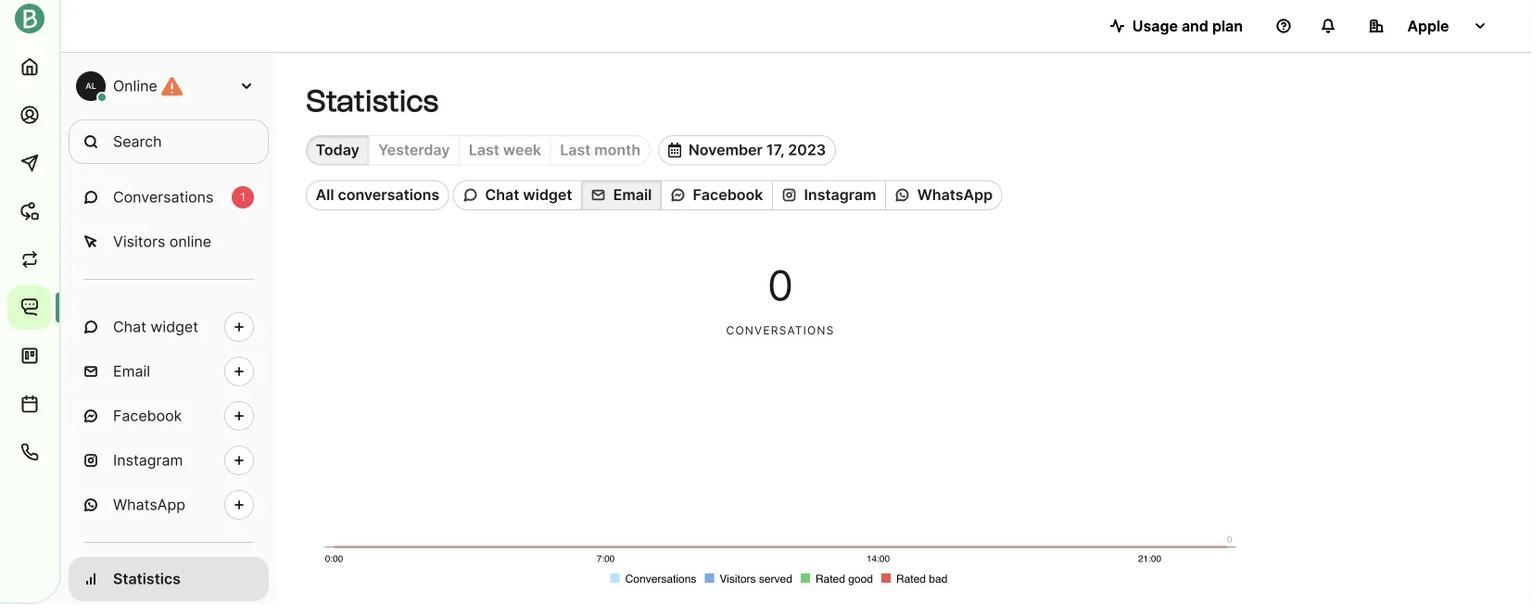 Task type: vqa. For each thing, say whether or not it's contained in the screenshot.
bottom the Facebook
yes



Task type: describe. For each thing, give the bounding box(es) containing it.
email link
[[69, 349, 269, 394]]

0 horizontal spatial statistics
[[113, 570, 181, 588]]

1 horizontal spatial conversations
[[726, 324, 835, 337]]

chat widget inside chat widget button
[[485, 186, 572, 204]]

1 vertical spatial email
[[113, 362, 150, 381]]

online
[[113, 77, 157, 95]]

1 vertical spatial facebook
[[113, 407, 182, 425]]

conversations inside 'button'
[[338, 186, 440, 204]]

instagram link
[[69, 438, 269, 483]]

today button
[[306, 135, 368, 165]]

17,
[[766, 141, 784, 159]]

plan
[[1212, 17, 1243, 35]]

instagram inside button
[[804, 186, 876, 204]]

chat widget link
[[69, 305, 269, 349]]

visitors online
[[113, 233, 211, 251]]

whatsapp button
[[885, 180, 1003, 210]]

all conversations
[[316, 186, 440, 204]]

facebook inside button
[[693, 186, 763, 204]]

1 vertical spatial chat
[[113, 318, 146, 336]]

chat widget inside chat widget link
[[113, 318, 198, 336]]

widget inside button
[[523, 186, 572, 204]]

2023
[[788, 141, 826, 159]]

all
[[316, 186, 334, 204]]

statistics link
[[69, 557, 269, 602]]

1 vertical spatial whatsapp
[[113, 496, 185, 514]]

instagram button
[[772, 180, 885, 210]]

usage and plan
[[1133, 17, 1243, 35]]

0 vertical spatial statistics
[[306, 83, 439, 119]]

visitors online link
[[69, 220, 269, 264]]

november
[[689, 141, 763, 159]]

1 vertical spatial widget
[[151, 318, 198, 336]]

all conversations button
[[306, 180, 449, 210]]

email inside 'button'
[[613, 186, 652, 204]]



Task type: locate. For each thing, give the bounding box(es) containing it.
1 horizontal spatial email
[[613, 186, 652, 204]]

1 horizontal spatial chat widget
[[485, 186, 572, 204]]

widget left email 'button'
[[523, 186, 572, 204]]

chat widget left email 'button'
[[485, 186, 572, 204]]

chat widget
[[485, 186, 572, 204], [113, 318, 198, 336]]

0 horizontal spatial chat
[[113, 318, 146, 336]]

1 horizontal spatial instagram
[[804, 186, 876, 204]]

1 horizontal spatial chat
[[485, 186, 519, 204]]

facebook down email link
[[113, 407, 182, 425]]

email left facebook button
[[613, 186, 652, 204]]

0
[[768, 260, 794, 311]]

0 horizontal spatial instagram
[[113, 451, 183, 470]]

0 vertical spatial chat widget
[[485, 186, 572, 204]]

facebook
[[693, 186, 763, 204], [113, 407, 182, 425]]

instagram down 2023
[[804, 186, 876, 204]]

al
[[85, 81, 96, 91]]

usage
[[1133, 17, 1178, 35]]

conversations right all
[[338, 186, 440, 204]]

conversations
[[338, 186, 440, 204], [726, 324, 835, 337]]

search link
[[69, 120, 269, 164]]

0 horizontal spatial facebook
[[113, 407, 182, 425]]

search
[[113, 133, 162, 151]]

whatsapp link
[[69, 483, 269, 527]]

chat widget button
[[453, 180, 581, 210]]

statistics
[[306, 83, 439, 119], [113, 570, 181, 588]]

email down chat widget link
[[113, 362, 150, 381]]

chat widget up email link
[[113, 318, 198, 336]]

november 17, 2023 button
[[658, 135, 836, 165]]

1 vertical spatial instagram
[[113, 451, 183, 470]]

1 vertical spatial chat widget
[[113, 318, 198, 336]]

online
[[170, 233, 211, 251]]

whatsapp
[[917, 186, 993, 204], [113, 496, 185, 514]]

chat inside button
[[485, 186, 519, 204]]

0 vertical spatial chat
[[485, 186, 519, 204]]

facebook down november
[[693, 186, 763, 204]]

instagram
[[804, 186, 876, 204], [113, 451, 183, 470]]

statistics down whatsapp link at the bottom of page
[[113, 570, 181, 588]]

email button
[[581, 180, 661, 210]]

0 vertical spatial email
[[613, 186, 652, 204]]

1 vertical spatial statistics
[[113, 570, 181, 588]]

instagram down 'facebook' link
[[113, 451, 183, 470]]

0 vertical spatial widget
[[523, 186, 572, 204]]

apple button
[[1354, 7, 1503, 44]]

statistics up today at the left top
[[306, 83, 439, 119]]

widget
[[523, 186, 572, 204], [151, 318, 198, 336]]

november 17, 2023
[[689, 141, 826, 159]]

1 horizontal spatial statistics
[[306, 83, 439, 119]]

1 horizontal spatial facebook
[[693, 186, 763, 204]]

0 horizontal spatial whatsapp
[[113, 496, 185, 514]]

0 horizontal spatial widget
[[151, 318, 198, 336]]

and
[[1182, 17, 1209, 35]]

1 horizontal spatial widget
[[523, 186, 572, 204]]

0 vertical spatial facebook
[[693, 186, 763, 204]]

email
[[613, 186, 652, 204], [113, 362, 150, 381]]

chat
[[485, 186, 519, 204], [113, 318, 146, 336]]

0 horizontal spatial chat widget
[[113, 318, 198, 336]]

1 vertical spatial conversations
[[726, 324, 835, 337]]

facebook button
[[661, 180, 772, 210]]

1
[[240, 190, 245, 204]]

whatsapp inside button
[[917, 186, 993, 204]]

1 horizontal spatial whatsapp
[[917, 186, 993, 204]]

0 vertical spatial whatsapp
[[917, 186, 993, 204]]

0 vertical spatial instagram
[[804, 186, 876, 204]]

0 horizontal spatial email
[[113, 362, 150, 381]]

apple
[[1408, 17, 1449, 35]]

widget up email link
[[151, 318, 198, 336]]

today
[[316, 141, 359, 159]]

0 vertical spatial conversations
[[338, 186, 440, 204]]

conversations
[[113, 188, 214, 206]]

visitors
[[113, 233, 165, 251]]

usage and plan button
[[1095, 7, 1258, 44]]

conversations down 0
[[726, 324, 835, 337]]

facebook link
[[69, 394, 269, 438]]

0 horizontal spatial conversations
[[338, 186, 440, 204]]



